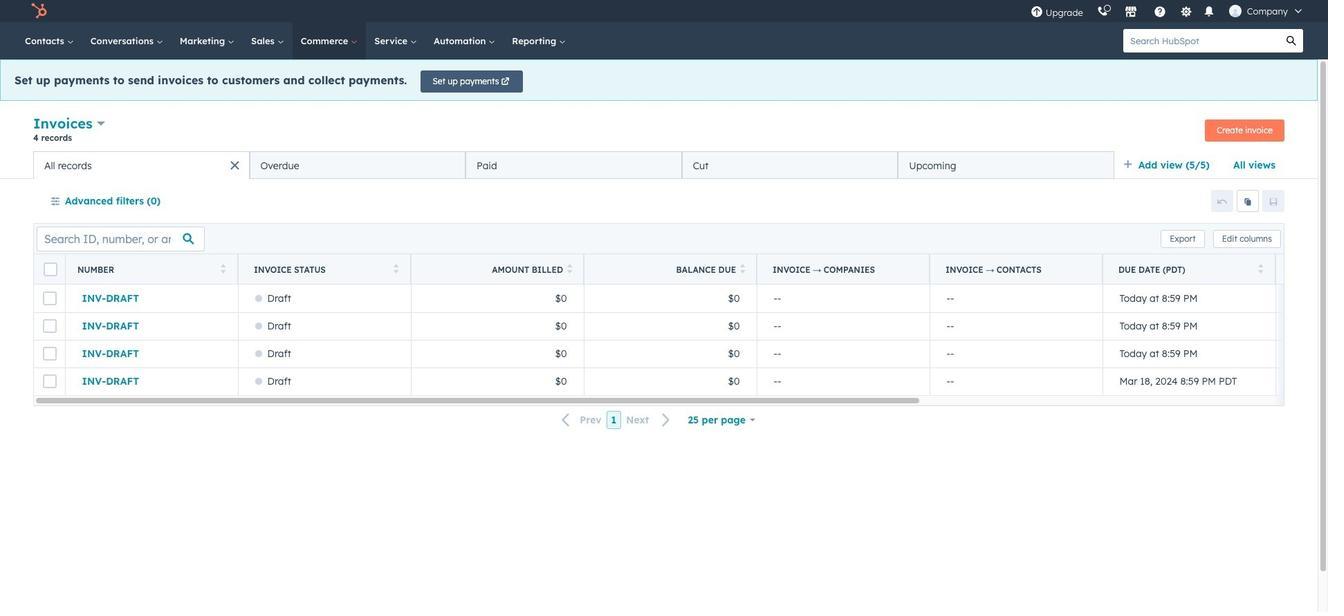 Task type: vqa. For each thing, say whether or not it's contained in the screenshot.
Press to sort. element
yes



Task type: describe. For each thing, give the bounding box(es) containing it.
1 press to sort. element from the left
[[220, 264, 226, 276]]

4 press to sort. element from the left
[[740, 264, 746, 276]]

3 press to sort. element from the left
[[567, 264, 573, 276]]

Search ID, number, or amount billed search field
[[37, 227, 205, 251]]

2 press to sort. element from the left
[[393, 264, 398, 276]]

1 column header from the left
[[757, 255, 930, 285]]

jacob simon image
[[1229, 5, 1242, 17]]

pagination navigation
[[554, 411, 679, 430]]

Search HubSpot search field
[[1123, 29, 1280, 53]]

5 press to sort. element from the left
[[1258, 264, 1263, 276]]



Task type: locate. For each thing, give the bounding box(es) containing it.
menu
[[1024, 0, 1312, 22]]

marketplaces image
[[1125, 6, 1137, 19]]

1 press to sort. image from the left
[[220, 264, 226, 274]]

press to sort. image
[[1258, 264, 1263, 274]]

press to sort. element
[[220, 264, 226, 276], [393, 264, 398, 276], [567, 264, 573, 276], [740, 264, 746, 276], [1258, 264, 1263, 276]]

3 press to sort. image from the left
[[567, 264, 573, 274]]

2 column header from the left
[[930, 255, 1103, 285]]

banner
[[33, 113, 1285, 152]]

4 press to sort. image from the left
[[740, 264, 746, 274]]

2 press to sort. image from the left
[[393, 264, 398, 274]]

column header
[[757, 255, 930, 285], [930, 255, 1103, 285]]

press to sort. image
[[220, 264, 226, 274], [393, 264, 398, 274], [567, 264, 573, 274], [740, 264, 746, 274]]



